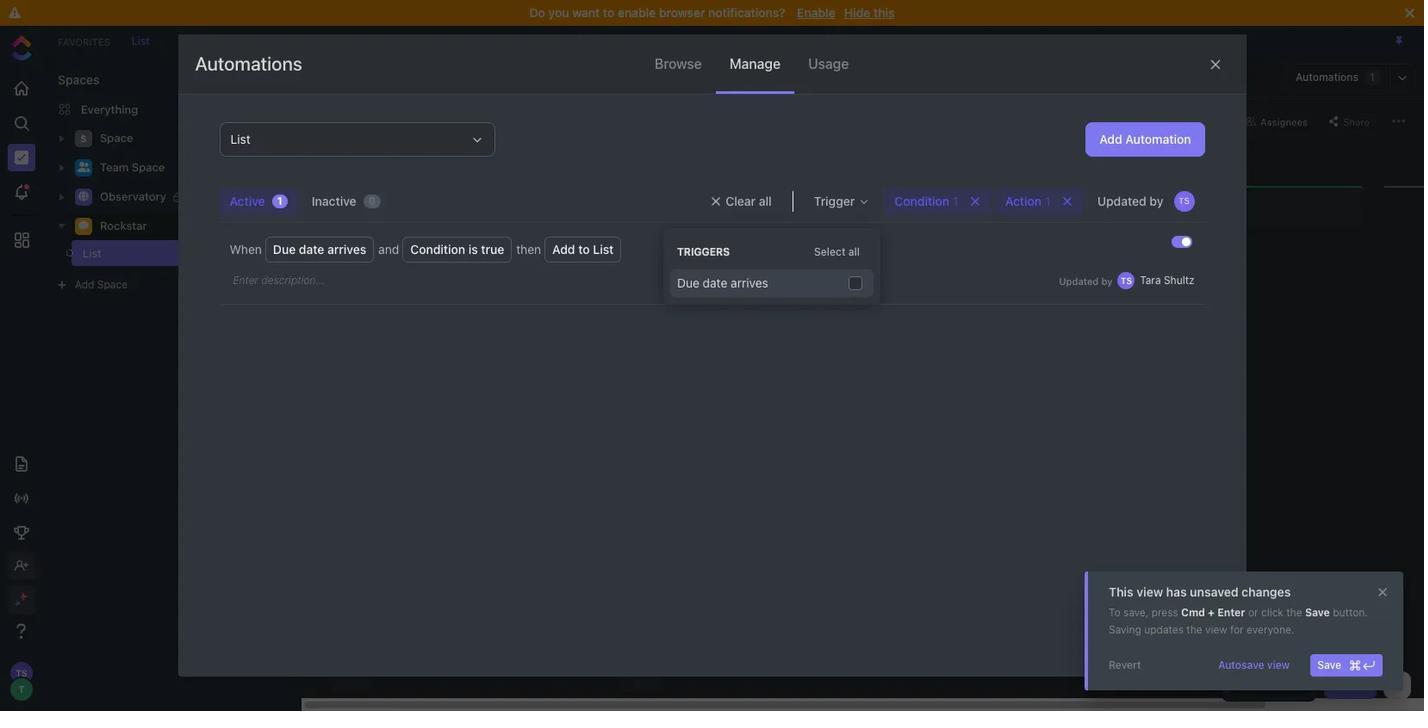 Task type: vqa. For each thing, say whether or not it's contained in the screenshot.
middle view
yes



Task type: describe. For each thing, give the bounding box(es) containing it.
rockstar
[[100, 219, 147, 233]]

updated
[[506, 152, 543, 163]]

true
[[481, 242, 504, 257]]

c
[[633, 271, 648, 280]]

this
[[1109, 585, 1133, 600]]

assignees button
[[1240, 111, 1315, 131]]

description...
[[261, 274, 325, 287]]

save inside this view has unsaved changes to save, press cmd + enter or click the save button. saving updates the view for everyone.
[[1305, 606, 1330, 619]]

when
[[230, 242, 262, 257]]

notifications?
[[708, 5, 785, 20]]

browse
[[655, 56, 702, 72]]

clear all button
[[700, 188, 782, 215]]

space for add space
[[97, 278, 128, 291]]

revert
[[1109, 659, 1141, 672]]

o p e n
[[345, 263, 356, 290]]

o
[[633, 280, 648, 289]]

0 horizontal spatial due
[[273, 242, 296, 257]]

save inside 'button'
[[1317, 659, 1341, 672]]

add to list
[[552, 242, 614, 257]]

due inside button
[[677, 276, 699, 290]]

space inside space link
[[100, 131, 133, 145]]

add space
[[75, 278, 128, 291]]

press
[[1151, 606, 1178, 619]]

tara
[[1140, 274, 1161, 287]]

sorting by
[[323, 151, 372, 164]]

0 vertical spatial 1
[[1370, 71, 1375, 84]]

observatory
[[100, 190, 166, 203]]

clear
[[726, 194, 756, 208]]

s
[[633, 318, 648, 326]]

manage
[[729, 56, 781, 72]]

view for this
[[1137, 585, 1163, 600]]

team space link
[[100, 154, 279, 182]]

is
[[468, 242, 478, 257]]

inactive
[[312, 194, 356, 208]]

add for add automation
[[1099, 132, 1122, 146]]

everything link
[[44, 96, 301, 123]]

spaces link
[[44, 72, 100, 87]]

updated
[[1059, 275, 1099, 286]]

d
[[633, 333, 648, 342]]

ts
[[1121, 276, 1132, 286]]

browser
[[659, 5, 705, 20]]

5 c o l l a p s e d
[[633, 260, 648, 342]]

estimate
[[415, 152, 454, 163]]

unsaved
[[1190, 585, 1238, 600]]

team
[[100, 160, 129, 174]]

enable
[[797, 5, 835, 20]]

search
[[351, 114, 384, 127]]

everyone.
[[1247, 624, 1294, 637]]

0 vertical spatial date
[[299, 242, 324, 257]]

select all
[[814, 246, 860, 258]]

updated by ts tara shultz
[[1059, 274, 1194, 287]]

add automation button
[[1086, 122, 1205, 157]]

updates
[[1144, 624, 1184, 637]]

autosave view
[[1218, 659, 1290, 672]]

share button
[[1323, 111, 1375, 131]]

time
[[390, 152, 413, 163]]

0 horizontal spatial enter
[[233, 274, 259, 287]]

this
[[874, 5, 895, 20]]

enter description...
[[233, 274, 325, 287]]

+
[[1208, 606, 1215, 619]]

1 l from the top
[[633, 289, 648, 296]]

search tasks...
[[351, 114, 422, 127]]

date updated
[[482, 152, 543, 163]]

all for clear all
[[759, 194, 772, 208]]

space link
[[100, 125, 279, 152]]

you
[[548, 5, 569, 20]]

0 vertical spatial the
[[1286, 606, 1302, 619]]

tasks...
[[387, 114, 422, 127]]

triggers
[[677, 246, 730, 258]]

blocked
[[688, 200, 741, 214]]

view for autosave
[[1267, 659, 1290, 672]]

o
[[345, 263, 356, 270]]

save,
[[1123, 606, 1149, 619]]

want
[[572, 5, 600, 20]]

saving
[[1109, 624, 1141, 637]]

then
[[516, 242, 541, 257]]

automation
[[1125, 132, 1191, 146]]

0 for blocked
[[756, 202, 762, 213]]

0 horizontal spatial due date arrives
[[273, 242, 366, 257]]

globe image
[[78, 192, 89, 202]]

select
[[814, 246, 846, 258]]

clear all
[[726, 194, 772, 208]]

1 vertical spatial 1
[[277, 195, 282, 208]]

active
[[230, 194, 265, 208]]

n
[[345, 283, 356, 290]]

usage
[[808, 56, 849, 72]]

team space
[[100, 160, 165, 174]]

due date arrives button
[[670, 270, 874, 297]]

a
[[633, 302, 648, 311]]

select all button
[[807, 242, 867, 263]]

add for add space
[[75, 278, 94, 291]]

observatory link
[[100, 183, 279, 211]]

date inside button
[[703, 276, 727, 290]]

trigger button
[[804, 188, 881, 215]]

1 horizontal spatial to
[[603, 5, 615, 20]]

rockstar link
[[100, 213, 279, 240]]

do
[[529, 5, 545, 20]]



Task type: locate. For each thing, give the bounding box(es) containing it.
enable
[[618, 5, 656, 20]]

by for updated
[[1101, 275, 1112, 286]]

due date arrives down triggers
[[677, 276, 768, 290]]

list link right favorites
[[123, 34, 158, 47]]

1 vertical spatial list link
[[66, 240, 262, 266]]

do you want to enable browser notifications? enable hide this
[[529, 5, 895, 20]]

list
[[132, 34, 150, 47], [593, 242, 614, 257], [83, 246, 101, 260], [398, 255, 413, 265]]

0 vertical spatial space
[[100, 131, 133, 145]]

date down triggers
[[703, 276, 727, 290]]

0 horizontal spatial add
[[75, 278, 94, 291]]

0 horizontal spatial 1
[[277, 195, 282, 208]]

0 right inactive
[[368, 195, 376, 208]]

5
[[633, 260, 648, 268]]

trigger button
[[804, 188, 881, 215]]

l down o
[[633, 296, 648, 302]]

condition is true
[[410, 242, 504, 257]]

button.
[[1333, 606, 1368, 619]]

all right clear
[[759, 194, 772, 208]]

l
[[633, 289, 648, 296], [633, 296, 648, 302]]

1 horizontal spatial automations
[[1296, 71, 1359, 84]]

0 vertical spatial save
[[1305, 606, 1330, 619]]

user group image
[[77, 162, 90, 173]]

by inside updated by ts tara shultz
[[1101, 275, 1112, 286]]

0 vertical spatial list link
[[123, 34, 158, 47]]

0 horizontal spatial date
[[299, 242, 324, 257]]

0 vertical spatial e
[[345, 277, 356, 283]]

date
[[482, 152, 503, 163]]

by for sorting
[[361, 151, 372, 164]]

due date arrives
[[273, 242, 366, 257], [677, 276, 768, 290]]

to
[[1109, 606, 1120, 619]]

1 vertical spatial to
[[578, 242, 590, 257]]

arrives inside button
[[731, 276, 768, 290]]

the right click
[[1286, 606, 1302, 619]]

space for team space
[[132, 160, 165, 174]]

0 horizontal spatial arrives
[[327, 242, 366, 257]]

date right 2
[[299, 242, 324, 257]]

p
[[345, 270, 356, 277], [633, 311, 648, 318]]

l up the a
[[633, 289, 648, 296]]

by
[[361, 151, 372, 164], [1101, 275, 1112, 286]]

1 vertical spatial by
[[1101, 275, 1112, 286]]

1 vertical spatial add
[[552, 242, 575, 257]]

to
[[603, 5, 615, 20], [578, 242, 590, 257]]

cmd
[[1181, 606, 1205, 619]]

0 vertical spatial all
[[759, 194, 772, 208]]

due date arrives up o at the left top of page
[[273, 242, 366, 257]]

0 horizontal spatial view
[[1137, 585, 1163, 600]]

click
[[1261, 606, 1284, 619]]

1 horizontal spatial add
[[552, 242, 575, 257]]

for
[[1230, 624, 1244, 637]]

hide
[[844, 5, 870, 20]]

0 horizontal spatial e
[[345, 277, 356, 283]]

spaces
[[58, 72, 100, 87]]

p up d
[[633, 311, 648, 318]]

by left ts
[[1101, 275, 1112, 286]]

autosave view button
[[1211, 655, 1297, 677]]

everything
[[81, 102, 138, 116]]

0 horizontal spatial the
[[1187, 624, 1202, 637]]

0 vertical spatial to
[[603, 5, 615, 20]]

0 down the n
[[345, 304, 356, 311]]

0 vertical spatial due date arrives
[[273, 242, 366, 257]]

arrives down clear all
[[731, 276, 768, 290]]

2
[[273, 247, 279, 258]]

1 vertical spatial all
[[848, 246, 860, 258]]

task
[[1347, 679, 1370, 692]]

1 vertical spatial e
[[633, 326, 648, 333]]

the down the cmd
[[1187, 624, 1202, 637]]

0 vertical spatial view
[[1137, 585, 1163, 600]]

0 vertical spatial arrives
[[327, 242, 366, 257]]

0 right the blocked
[[756, 202, 762, 213]]

add automation
[[1099, 132, 1191, 146]]

2 vertical spatial space
[[97, 278, 128, 291]]

1 horizontal spatial arrives
[[731, 276, 768, 290]]

space inside team space link
[[132, 160, 165, 174]]

redo
[[924, 200, 954, 214]]

due up enter description...
[[273, 242, 296, 257]]

save button
[[1311, 655, 1383, 677]]

1 vertical spatial date
[[703, 276, 727, 290]]

2 horizontal spatial add
[[1099, 132, 1122, 146]]

1 horizontal spatial view
[[1205, 624, 1227, 637]]

condition
[[410, 242, 465, 257]]

0 vertical spatial by
[[361, 151, 372, 164]]

view down everyone. on the right bottom
[[1267, 659, 1290, 672]]

0 vertical spatial p
[[345, 270, 356, 277]]

enter up 'for'
[[1217, 606, 1245, 619]]

all inside button
[[759, 194, 772, 208]]

closed
[[1159, 200, 1204, 214]]

view up save,
[[1137, 585, 1163, 600]]

this view has unsaved changes to save, press cmd + enter or click the save button. saving updates the view for everyone.
[[1109, 585, 1368, 637]]

to right the then
[[578, 242, 590, 257]]

comment image
[[78, 221, 89, 231]]

add down comment image on the left top of page
[[75, 278, 94, 291]]

add right the then
[[552, 242, 575, 257]]

e down the a
[[633, 326, 648, 333]]

e
[[345, 277, 356, 283], [633, 326, 648, 333]]

add inside button
[[1099, 132, 1122, 146]]

enter
[[233, 274, 259, 287], [1217, 606, 1245, 619]]

trigger
[[814, 194, 855, 208]]

1 vertical spatial enter
[[1217, 606, 1245, 619]]

due down triggers
[[677, 276, 699, 290]]

0 for o p e n
[[345, 304, 356, 311]]

shultz
[[1164, 274, 1194, 287]]

0 horizontal spatial automations
[[195, 53, 302, 75]]

0 vertical spatial enter
[[233, 274, 259, 287]]

1 vertical spatial p
[[633, 311, 648, 318]]

1 horizontal spatial by
[[1101, 275, 1112, 286]]

enter inside this view has unsaved changes to save, press cmd + enter or click the save button. saving updates the view for everyone.
[[1217, 606, 1245, 619]]

1 horizontal spatial e
[[633, 326, 648, 333]]

and
[[378, 242, 399, 257]]

1 vertical spatial due
[[677, 276, 699, 290]]

0 vertical spatial add
[[1099, 132, 1122, 146]]

1 up the share button
[[1370, 71, 1375, 84]]

share
[[1343, 116, 1370, 127]]

1 horizontal spatial enter
[[1217, 606, 1245, 619]]

arrives
[[327, 242, 366, 257], [731, 276, 768, 290]]

add for add to list
[[552, 242, 575, 257]]

2 vertical spatial add
[[75, 278, 94, 291]]

2 vertical spatial view
[[1267, 659, 1290, 672]]

1 horizontal spatial 1
[[1370, 71, 1375, 84]]

space down rockstar
[[97, 278, 128, 291]]

due date arrives inside button
[[677, 276, 768, 290]]

Search tasks... text field
[[351, 109, 494, 133]]

space up the observatory
[[132, 160, 165, 174]]

1 right active
[[277, 195, 282, 208]]

none checkbox inside due date arrives button
[[849, 277, 862, 290]]

1 vertical spatial arrives
[[731, 276, 768, 290]]

p up the n
[[345, 270, 356, 277]]

view inside button
[[1267, 659, 1290, 672]]

space
[[100, 131, 133, 145], [132, 160, 165, 174], [97, 278, 128, 291]]

1 vertical spatial due date arrives
[[677, 276, 768, 290]]

the
[[1286, 606, 1302, 619], [1187, 624, 1202, 637]]

save left button.
[[1305, 606, 1330, 619]]

sorting
[[323, 151, 358, 164]]

favorites
[[58, 36, 110, 47]]

0 for redo
[[969, 202, 975, 213]]

1 vertical spatial save
[[1317, 659, 1341, 672]]

None checkbox
[[849, 277, 862, 290]]

arrives up o at the left top of page
[[327, 242, 366, 257]]

autosave
[[1218, 659, 1264, 672]]

enter down when
[[233, 274, 259, 287]]

has
[[1166, 585, 1187, 600]]

1 horizontal spatial the
[[1286, 606, 1302, 619]]

1 horizontal spatial due date arrives
[[677, 276, 768, 290]]

all inside "button"
[[848, 246, 860, 258]]

1 horizontal spatial date
[[703, 276, 727, 290]]

changes
[[1242, 585, 1291, 600]]

e down o at the left top of page
[[345, 277, 356, 283]]

1 horizontal spatial p
[[633, 311, 648, 318]]

all for select all
[[848, 246, 860, 258]]

0 horizontal spatial by
[[361, 151, 372, 164]]

add
[[1099, 132, 1122, 146], [552, 242, 575, 257], [75, 278, 94, 291]]

2 l from the top
[[633, 296, 648, 302]]

assignees
[[1260, 116, 1308, 127]]

view down '+'
[[1205, 624, 1227, 637]]

1 vertical spatial the
[[1187, 624, 1202, 637]]

0 horizontal spatial p
[[345, 270, 356, 277]]

automations
[[195, 53, 302, 75], [1296, 71, 1359, 84]]

1 horizontal spatial due
[[677, 276, 699, 290]]

save down button.
[[1317, 659, 1341, 672]]

or
[[1248, 606, 1258, 619]]

all right the select
[[848, 246, 860, 258]]

1 horizontal spatial all
[[848, 246, 860, 258]]

0 right redo
[[969, 202, 975, 213]]

add left automation
[[1099, 132, 1122, 146]]

2 horizontal spatial view
[[1267, 659, 1290, 672]]

0 horizontal spatial to
[[578, 242, 590, 257]]

0 vertical spatial due
[[273, 242, 296, 257]]

to right want
[[603, 5, 615, 20]]

list link down rockstar
[[66, 240, 262, 266]]

space up team
[[100, 131, 133, 145]]

1 vertical spatial space
[[132, 160, 165, 174]]

0 horizontal spatial all
[[759, 194, 772, 208]]

view
[[1137, 585, 1163, 600], [1205, 624, 1227, 637], [1267, 659, 1290, 672]]

by right sorting at the top left of the page
[[361, 151, 372, 164]]

1 vertical spatial view
[[1205, 624, 1227, 637]]



